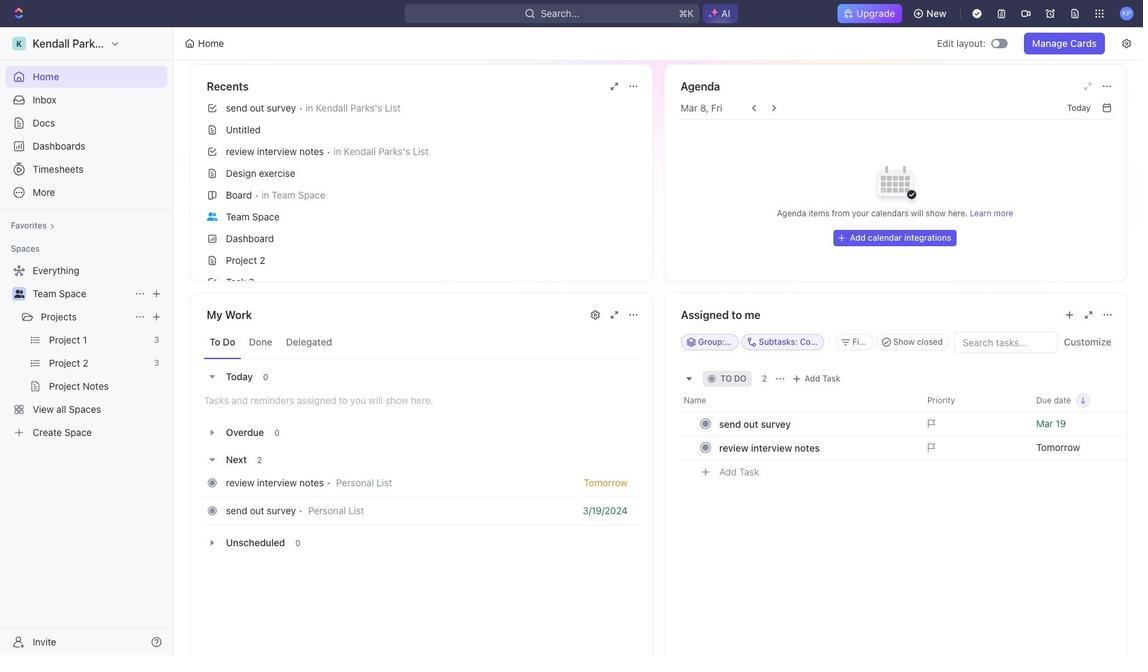 Task type: vqa. For each thing, say whether or not it's contained in the screenshot.
Everything link
no



Task type: describe. For each thing, give the bounding box(es) containing it.
sidebar navigation
[[0, 27, 176, 656]]



Task type: locate. For each thing, give the bounding box(es) containing it.
user group image
[[14, 290, 24, 298]]

tab list
[[204, 326, 639, 360]]

kendall parks's workspace, , element
[[12, 37, 26, 50]]

tree inside 'sidebar' navigation
[[5, 260, 167, 444]]

Search tasks... text field
[[955, 332, 1057, 353]]

user group image
[[207, 212, 218, 221]]

tree
[[5, 260, 167, 444]]



